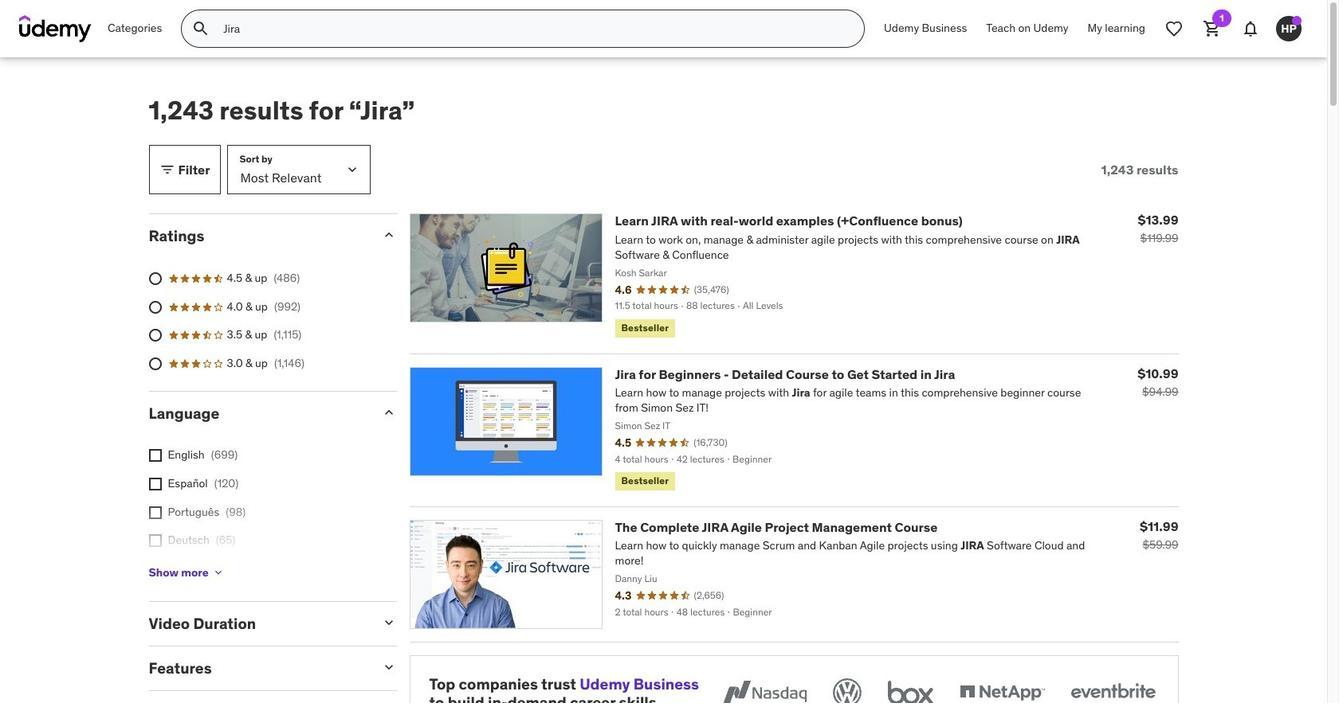 Task type: describe. For each thing, give the bounding box(es) containing it.
2 vertical spatial xsmall image
[[212, 567, 225, 580]]

0 vertical spatial xsmall image
[[149, 450, 161, 463]]

notifications image
[[1241, 19, 1260, 38]]

nasdaq image
[[719, 676, 810, 704]]

2 xsmall image from the top
[[149, 507, 161, 519]]

you have alerts image
[[1292, 16, 1302, 26]]

wishlist image
[[1165, 19, 1184, 38]]

eventbrite image
[[1067, 676, 1159, 704]]

small image
[[381, 405, 397, 421]]

shopping cart with 1 item image
[[1203, 19, 1222, 38]]

udemy image
[[19, 15, 92, 42]]



Task type: vqa. For each thing, say whether or not it's contained in the screenshot.
Last inside the Last day to save! Get courses for as little as $11.99 and enjoy the freedom to learn the way you want (for less).
no



Task type: locate. For each thing, give the bounding box(es) containing it.
1 vertical spatial xsmall image
[[149, 535, 161, 548]]

small image
[[159, 162, 175, 178], [381, 228, 397, 243], [381, 616, 397, 632], [381, 660, 397, 676]]

box image
[[884, 676, 937, 704]]

netapp image
[[956, 676, 1048, 704]]

xsmall image
[[149, 478, 161, 491], [149, 507, 161, 519]]

submit search image
[[192, 19, 211, 38]]

status
[[1101, 162, 1179, 178]]

xsmall image
[[149, 450, 161, 463], [149, 535, 161, 548], [212, 567, 225, 580]]

volkswagen image
[[829, 676, 865, 704]]

1 vertical spatial xsmall image
[[149, 507, 161, 519]]

1 xsmall image from the top
[[149, 478, 161, 491]]

Search for anything text field
[[220, 15, 845, 42]]

0 vertical spatial xsmall image
[[149, 478, 161, 491]]



